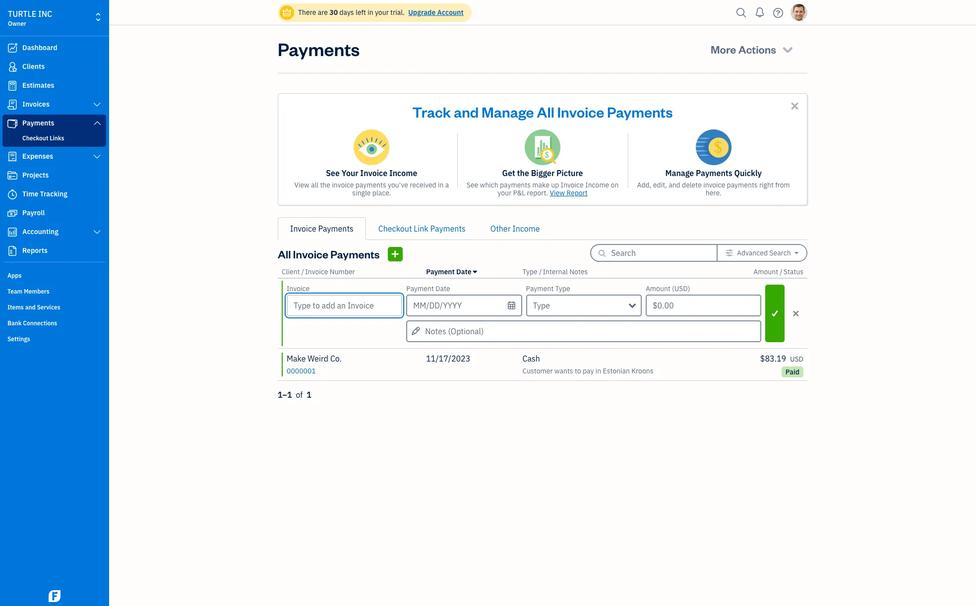 Task type: locate. For each thing, give the bounding box(es) containing it.
2 horizontal spatial income
[[586, 181, 610, 190]]

upgrade account link
[[407, 8, 464, 17]]

1 vertical spatial date
[[436, 284, 450, 293]]

1 / from the left
[[302, 268, 304, 276]]

and right items
[[25, 304, 36, 311]]

checkout for checkout link payments
[[379, 224, 412, 234]]

make
[[287, 354, 306, 364]]

1 horizontal spatial income
[[513, 224, 540, 234]]

0 horizontal spatial /
[[302, 268, 304, 276]]

reports link
[[2, 242, 106, 260]]

estonian
[[603, 367, 630, 376]]

and for manage
[[454, 102, 479, 121]]

2 vertical spatial income
[[513, 224, 540, 234]]

search image
[[734, 5, 750, 20]]

and right edit,
[[669, 181, 681, 190]]

payment date up payment date in mm/dd/yyyy format text field
[[427, 268, 472, 276]]

view left all
[[295, 181, 310, 190]]

payment
[[427, 268, 455, 276], [407, 284, 434, 293], [526, 284, 554, 293]]

invoice for payments
[[704, 181, 726, 190]]

payments inside see your invoice income view all the invoice payments you've received in a single place.
[[356, 181, 387, 190]]

checkout for checkout links
[[22, 135, 48, 142]]

payments link
[[2, 115, 106, 133]]

in left a
[[438, 181, 444, 190]]

p&l
[[513, 189, 526, 198]]

view report
[[550, 189, 588, 198]]

1 payments from the left
[[356, 181, 387, 190]]

Notes (Optional) text field
[[407, 321, 762, 343]]

your left p&l
[[498, 189, 512, 198]]

manage
[[482, 102, 534, 121], [666, 168, 695, 178]]

invoice right delete
[[704, 181, 726, 190]]

and inside the manage payments quickly add, edit, and delete invoice payments right from here.
[[669, 181, 681, 190]]

actions
[[739, 42, 777, 56]]

amount left the (usd)
[[646, 284, 671, 293]]

caretdown image inside advanced search dropdown button
[[795, 249, 799, 257]]

1 vertical spatial caretdown image
[[473, 268, 477, 276]]

1 horizontal spatial and
[[454, 102, 479, 121]]

0 vertical spatial type
[[523, 268, 538, 276]]

1 horizontal spatial invoice
[[704, 181, 726, 190]]

projects
[[22, 171, 49, 180]]

0 horizontal spatial invoice
[[332, 181, 354, 190]]

links
[[50, 135, 64, 142]]

manage payments quickly image
[[696, 130, 732, 165]]

and inside main element
[[25, 304, 36, 311]]

2 chevron large down image from the top
[[93, 119, 102, 127]]

all up client in the left top of the page
[[278, 247, 291, 261]]

4 chevron large down image from the top
[[93, 228, 102, 236]]

estimates
[[22, 81, 54, 90]]

manage payments quickly add, edit, and delete invoice payments right from here.
[[638, 168, 791, 198]]

1 vertical spatial see
[[467, 181, 479, 190]]

0 vertical spatial the
[[518, 168, 530, 178]]

1 horizontal spatial caretdown image
[[795, 249, 799, 257]]

type up payment type
[[523, 268, 538, 276]]

1 horizontal spatial manage
[[666, 168, 695, 178]]

right
[[760, 181, 774, 190]]

2 invoice from the left
[[704, 181, 726, 190]]

in right pay
[[596, 367, 602, 376]]

0 horizontal spatial date
[[436, 284, 450, 293]]

see inside see your invoice income view all the invoice payments you've received in a single place.
[[326, 168, 340, 178]]

other
[[491, 224, 511, 234]]

caretdown image up payment date in mm/dd/yyyy format text field
[[473, 268, 477, 276]]

0 horizontal spatial checkout
[[22, 135, 48, 142]]

the inside see your invoice income view all the invoice payments you've received in a single place.
[[320, 181, 331, 190]]

checkout links link
[[4, 133, 104, 144]]

payment date
[[427, 268, 472, 276], [407, 284, 450, 293]]

the right all
[[320, 181, 331, 190]]

timer image
[[6, 190, 18, 200]]

invoice
[[558, 102, 605, 121], [361, 168, 388, 178], [561, 181, 584, 190], [290, 224, 317, 234], [293, 247, 329, 261], [305, 268, 328, 276], [287, 284, 310, 293]]

see inside see which payments make up invoice income on your p&l report.
[[467, 181, 479, 190]]

type down payment type
[[533, 301, 551, 311]]

all up get the bigger picture
[[537, 102, 555, 121]]

services
[[37, 304, 60, 311]]

type inside dropdown button
[[533, 301, 551, 311]]

estimates link
[[2, 77, 106, 95]]

chevron large down image
[[93, 101, 102, 109], [93, 119, 102, 127], [93, 153, 102, 161], [93, 228, 102, 236]]

1 invoice from the left
[[332, 181, 354, 190]]

payroll
[[22, 208, 45, 217]]

caretdown image right search
[[795, 249, 799, 257]]

0 vertical spatial amount
[[754, 268, 779, 276]]

see which payments make up invoice income on your p&l report.
[[467, 181, 619, 198]]

$83.19 usd paid
[[761, 354, 804, 377]]

see
[[326, 168, 340, 178], [467, 181, 479, 190]]

make
[[533, 181, 550, 190]]

3 payments from the left
[[727, 181, 758, 190]]

1 horizontal spatial in
[[438, 181, 444, 190]]

bank
[[7, 320, 22, 327]]

you've
[[388, 181, 408, 190]]

payment date down 'payment date' button
[[407, 284, 450, 293]]

date down 'payment date' button
[[436, 284, 450, 293]]

(usd)
[[673, 284, 691, 293]]

chevron large down image for invoices
[[93, 101, 102, 109]]

Search text field
[[612, 245, 701, 261]]

view right make
[[550, 189, 565, 198]]

income right other
[[513, 224, 540, 234]]

checkout links
[[22, 135, 64, 142]]

2 horizontal spatial payments
[[727, 181, 758, 190]]

0 horizontal spatial view
[[295, 181, 310, 190]]

1 vertical spatial income
[[586, 181, 610, 190]]

owner
[[8, 20, 26, 27]]

2 vertical spatial type
[[533, 301, 551, 311]]

caretdown image inside 'payment date' button
[[473, 268, 477, 276]]

payment down 'payment date' button
[[407, 284, 434, 293]]

chevron large down image down payroll link
[[93, 228, 102, 236]]

1 vertical spatial checkout
[[379, 224, 412, 234]]

pay
[[583, 367, 594, 376]]

expenses link
[[2, 148, 106, 166]]

advanced search button
[[718, 245, 807, 261]]

1 horizontal spatial checkout
[[379, 224, 412, 234]]

see for your
[[326, 168, 340, 178]]

wants
[[555, 367, 574, 376]]

internal
[[543, 268, 568, 276]]

income inside see your invoice income view all the invoice payments you've received in a single place.
[[390, 168, 418, 178]]

/ right type button
[[540, 268, 542, 276]]

the
[[518, 168, 530, 178], [320, 181, 331, 190]]

0 horizontal spatial the
[[320, 181, 331, 190]]

your left trial.
[[375, 8, 389, 17]]

chevron large down image down checkout links link
[[93, 153, 102, 161]]

amount down advanced search
[[754, 268, 779, 276]]

chevron large down image up checkout links link
[[93, 119, 102, 127]]

type down internal
[[556, 284, 571, 293]]

0 vertical spatial your
[[375, 8, 389, 17]]

expense image
[[6, 152, 18, 162]]

left
[[356, 8, 366, 17]]

payments for income
[[356, 181, 387, 190]]

2 vertical spatial and
[[25, 304, 36, 311]]

income
[[390, 168, 418, 178], [586, 181, 610, 190], [513, 224, 540, 234]]

invoice down your at the left
[[332, 181, 354, 190]]

3 chevron large down image from the top
[[93, 153, 102, 161]]

1 vertical spatial and
[[669, 181, 681, 190]]

1 vertical spatial your
[[498, 189, 512, 198]]

payments down quickly in the top of the page
[[727, 181, 758, 190]]

0 horizontal spatial payments
[[356, 181, 387, 190]]

0 vertical spatial income
[[390, 168, 418, 178]]

1 horizontal spatial payments
[[500, 181, 531, 190]]

payments down your at the left
[[356, 181, 387, 190]]

checkout up expenses
[[22, 135, 48, 142]]

see left your at the left
[[326, 168, 340, 178]]

invoice inside the manage payments quickly add, edit, and delete invoice payments right from here.
[[704, 181, 726, 190]]

type
[[523, 268, 538, 276], [556, 284, 571, 293], [533, 301, 551, 311]]

payments for add,
[[727, 181, 758, 190]]

members
[[24, 288, 50, 295]]

1 horizontal spatial see
[[467, 181, 479, 190]]

inc
[[38, 9, 52, 19]]

checkout
[[22, 135, 48, 142], [379, 224, 412, 234]]

2 payments from the left
[[500, 181, 531, 190]]

1 chevron large down image from the top
[[93, 101, 102, 109]]

caretdown image
[[795, 249, 799, 257], [473, 268, 477, 276]]

income left on
[[586, 181, 610, 190]]

your
[[375, 8, 389, 17], [498, 189, 512, 198]]

picture
[[557, 168, 584, 178]]

1 vertical spatial all
[[278, 247, 291, 261]]

0 vertical spatial caretdown image
[[795, 249, 799, 257]]

0 horizontal spatial income
[[390, 168, 418, 178]]

checkout up add a new payment icon
[[379, 224, 412, 234]]

payments inside the manage payments quickly add, edit, and delete invoice payments right from here.
[[696, 168, 733, 178]]

date up payment date in mm/dd/yyyy format text field
[[457, 268, 472, 276]]

client / invoice number
[[282, 268, 355, 276]]

number
[[330, 268, 355, 276]]

in
[[368, 8, 374, 17], [438, 181, 444, 190], [596, 367, 602, 376]]

0 vertical spatial and
[[454, 102, 479, 121]]

30
[[330, 8, 338, 17]]

invoice payments
[[290, 224, 354, 234]]

2 horizontal spatial in
[[596, 367, 602, 376]]

type for type / internal notes
[[523, 268, 538, 276]]

amount for amount (usd)
[[646, 284, 671, 293]]

upgrade
[[409, 8, 436, 17]]

0000001
[[287, 367, 316, 376]]

the right get
[[518, 168, 530, 178]]

invoice payments link
[[278, 217, 366, 240]]

chevron large down image for expenses
[[93, 153, 102, 161]]

payments inside the manage payments quickly add, edit, and delete invoice payments right from here.
[[727, 181, 758, 190]]

0 vertical spatial all
[[537, 102, 555, 121]]

estimate image
[[6, 81, 18, 91]]

Invoice text field
[[288, 296, 402, 316]]

1 horizontal spatial /
[[540, 268, 542, 276]]

amount / status
[[754, 268, 804, 276]]

1 horizontal spatial your
[[498, 189, 512, 198]]

settings
[[7, 336, 30, 343]]

3 / from the left
[[781, 268, 783, 276]]

time tracking link
[[2, 186, 106, 204]]

projects link
[[2, 167, 106, 185]]

1 horizontal spatial amount
[[754, 268, 779, 276]]

11/17/2023
[[427, 354, 471, 364]]

1 vertical spatial the
[[320, 181, 331, 190]]

co.
[[331, 354, 342, 364]]

2 horizontal spatial and
[[669, 181, 681, 190]]

add a new payment image
[[391, 248, 400, 260]]

1 vertical spatial in
[[438, 181, 444, 190]]

there are 30 days left in your trial. upgrade account
[[298, 8, 464, 17]]

2 horizontal spatial /
[[781, 268, 783, 276]]

1–1 of 1
[[278, 390, 312, 400]]

all invoice payments
[[278, 247, 380, 261]]

in for cash
[[596, 367, 602, 376]]

amount button
[[754, 268, 779, 276]]

0 horizontal spatial and
[[25, 304, 36, 311]]

accounting link
[[2, 223, 106, 241]]

1 vertical spatial manage
[[666, 168, 695, 178]]

go to help image
[[771, 5, 787, 20]]

in right left
[[368, 8, 374, 17]]

payments
[[278, 37, 360, 61], [608, 102, 673, 121], [22, 119, 54, 128], [696, 168, 733, 178], [318, 224, 354, 234], [431, 224, 466, 234], [331, 247, 380, 261]]

in inside see your invoice income view all the invoice payments you've received in a single place.
[[438, 181, 444, 190]]

bank connections
[[7, 320, 57, 327]]

0 vertical spatial manage
[[482, 102, 534, 121]]

payments down get
[[500, 181, 531, 190]]

in inside "cash customer wants to pay in estonian kroons"
[[596, 367, 602, 376]]

your inside see which payments make up invoice income on your p&l report.
[[498, 189, 512, 198]]

report.
[[527, 189, 549, 198]]

checkout inside main element
[[22, 135, 48, 142]]

from
[[776, 181, 791, 190]]

0 horizontal spatial amount
[[646, 284, 671, 293]]

chevron large down image up payments 'link'
[[93, 101, 102, 109]]

0 vertical spatial in
[[368, 8, 374, 17]]

there
[[298, 8, 316, 17]]

2 vertical spatial in
[[596, 367, 602, 376]]

invoice inside see your invoice income view all the invoice payments you've received in a single place.
[[332, 181, 354, 190]]

of
[[296, 390, 303, 400]]

0 horizontal spatial see
[[326, 168, 340, 178]]

1 vertical spatial amount
[[646, 284, 671, 293]]

0 horizontal spatial in
[[368, 8, 374, 17]]

other income link
[[478, 217, 553, 240]]

0 vertical spatial see
[[326, 168, 340, 178]]

1
[[307, 390, 312, 400]]

0 vertical spatial checkout
[[22, 135, 48, 142]]

payments inside 'link'
[[22, 119, 54, 128]]

1 horizontal spatial date
[[457, 268, 472, 276]]

see your invoice income image
[[354, 130, 390, 165]]

/ right client in the left top of the page
[[302, 268, 304, 276]]

0 horizontal spatial manage
[[482, 102, 534, 121]]

0 horizontal spatial your
[[375, 8, 389, 17]]

on
[[611, 181, 619, 190]]

see left 'which'
[[467, 181, 479, 190]]

and right track
[[454, 102, 479, 121]]

2 / from the left
[[540, 268, 542, 276]]

income up you've
[[390, 168, 418, 178]]

/ left status
[[781, 268, 783, 276]]

0 horizontal spatial caretdown image
[[473, 268, 477, 276]]



Task type: describe. For each thing, give the bounding box(es) containing it.
type button
[[526, 295, 642, 317]]

invoice inside see which payments make up invoice income on your p&l report.
[[561, 181, 584, 190]]

clients
[[22, 62, 45, 71]]

payment up payment date in mm/dd/yyyy format text field
[[427, 268, 455, 276]]

close image
[[790, 100, 801, 112]]

0000001 link
[[287, 366, 316, 376]]

advanced search
[[738, 249, 792, 258]]

more actions
[[711, 42, 777, 56]]

0 horizontal spatial all
[[278, 247, 291, 261]]

make weird co. 0000001
[[287, 354, 342, 376]]

all
[[311, 181, 319, 190]]

report image
[[6, 246, 18, 256]]

turtle
[[8, 9, 36, 19]]

in for there
[[368, 8, 374, 17]]

payment type
[[526, 284, 571, 293]]

accounting
[[22, 227, 59, 236]]

get the bigger picture
[[503, 168, 584, 178]]

reports
[[22, 246, 48, 255]]

track
[[413, 102, 451, 121]]

dashboard
[[22, 43, 57, 52]]

cancel image
[[788, 308, 805, 320]]

status
[[784, 268, 804, 276]]

type / internal notes
[[523, 268, 588, 276]]

days
[[340, 8, 354, 17]]

other income
[[491, 224, 540, 234]]

invoices
[[22, 100, 50, 109]]

1 horizontal spatial all
[[537, 102, 555, 121]]

get
[[503, 168, 516, 178]]

weird
[[308, 354, 329, 364]]

more actions button
[[702, 37, 804, 61]]

invoice for your
[[332, 181, 354, 190]]

1 horizontal spatial view
[[550, 189, 565, 198]]

items and services link
[[2, 300, 106, 315]]

single
[[353, 189, 371, 198]]

1 vertical spatial type
[[556, 284, 571, 293]]

main element
[[0, 0, 134, 607]]

view inside see your invoice income view all the invoice payments you've received in a single place.
[[295, 181, 310, 190]]

client image
[[6, 62, 18, 72]]

client
[[282, 268, 300, 276]]

payroll link
[[2, 205, 106, 222]]

1 horizontal spatial the
[[518, 168, 530, 178]]

payment down type button
[[526, 284, 554, 293]]

Payment date in MM/DD/YYYY format text field
[[407, 295, 522, 317]]

delete
[[683, 181, 702, 190]]

search
[[770, 249, 792, 258]]

save image
[[767, 308, 784, 320]]

freshbooks image
[[47, 591, 63, 603]]

payment image
[[6, 119, 18, 129]]

chevron large down image for accounting
[[93, 228, 102, 236]]

clients link
[[2, 58, 106, 76]]

see your invoice income view all the invoice payments you've received in a single place.
[[295, 168, 449, 198]]

1 vertical spatial payment date
[[407, 284, 450, 293]]

received
[[410, 181, 437, 190]]

/ for invoice
[[302, 268, 304, 276]]

link
[[414, 224, 429, 234]]

money image
[[6, 208, 18, 218]]

notes
[[570, 268, 588, 276]]

items and services
[[7, 304, 60, 311]]

quickly
[[735, 168, 762, 178]]

manage inside the manage payments quickly add, edit, and delete invoice payments right from here.
[[666, 168, 695, 178]]

add,
[[638, 181, 652, 190]]

checkout link payments link
[[366, 217, 478, 240]]

to
[[575, 367, 582, 376]]

invoice image
[[6, 100, 18, 110]]

customer
[[523, 367, 553, 376]]

get the bigger picture image
[[525, 130, 561, 165]]

apps link
[[2, 268, 106, 283]]

see for which
[[467, 181, 479, 190]]

chevrondown image
[[782, 42, 795, 56]]

advanced
[[738, 249, 768, 258]]

place.
[[373, 189, 391, 198]]

and for services
[[25, 304, 36, 311]]

kroons
[[632, 367, 654, 376]]

cash
[[523, 354, 540, 364]]

your
[[342, 168, 359, 178]]

type for type
[[533, 301, 551, 311]]

invoice inside see your invoice income view all the invoice payments you've received in a single place.
[[361, 168, 388, 178]]

usd
[[791, 355, 804, 364]]

Amount (USD) text field
[[646, 295, 762, 317]]

cash customer wants to pay in estonian kroons
[[523, 354, 654, 376]]

paid
[[786, 368, 800, 377]]

bigger
[[531, 168, 555, 178]]

settings image
[[726, 249, 734, 257]]

chart image
[[6, 227, 18, 237]]

checkout link payments
[[379, 224, 466, 234]]

team
[[7, 288, 22, 295]]

turtle inc owner
[[8, 9, 52, 27]]

0 vertical spatial date
[[457, 268, 472, 276]]

amount (usd)
[[646, 284, 691, 293]]

items
[[7, 304, 24, 311]]

bank connections link
[[2, 316, 106, 331]]

here.
[[706, 189, 722, 198]]

payments inside see which payments make up invoice income on your p&l report.
[[500, 181, 531, 190]]

connections
[[23, 320, 57, 327]]

crown image
[[282, 7, 292, 18]]

trial.
[[391, 8, 405, 17]]

0 vertical spatial payment date
[[427, 268, 472, 276]]

expenses
[[22, 152, 53, 161]]

which
[[480, 181, 499, 190]]

a
[[446, 181, 449, 190]]

income inside see which payments make up invoice income on your p&l report.
[[586, 181, 610, 190]]

apps
[[7, 272, 22, 279]]

project image
[[6, 171, 18, 181]]

time tracking
[[22, 190, 68, 199]]

edit,
[[654, 181, 668, 190]]

/ for status
[[781, 268, 783, 276]]

1–1
[[278, 390, 292, 400]]

chevron large down image for payments
[[93, 119, 102, 127]]

notifications image
[[753, 2, 768, 22]]

dashboard image
[[6, 43, 18, 53]]

invoices link
[[2, 96, 106, 114]]

amount for amount / status
[[754, 268, 779, 276]]

/ for internal
[[540, 268, 542, 276]]



Task type: vqa. For each thing, say whether or not it's contained in the screenshot.
Upload Receipt
no



